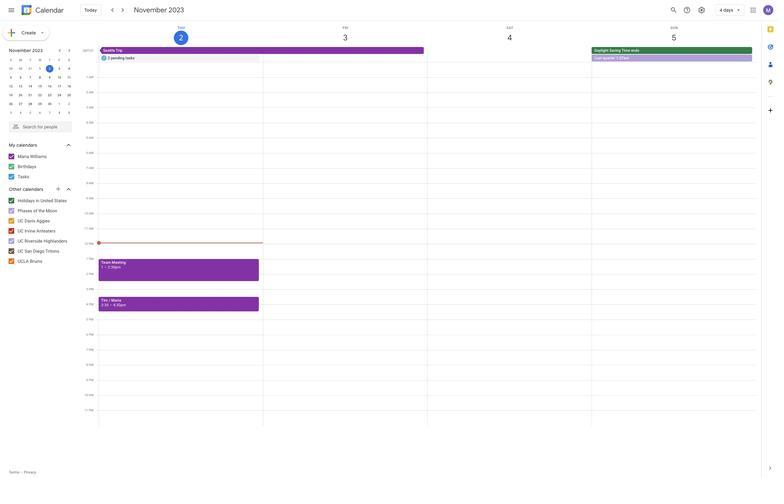 Task type: describe. For each thing, give the bounding box(es) containing it.
pm for 11 pm
[[89, 409, 94, 413]]

fri
[[343, 26, 349, 30]]

am for 6 am
[[89, 151, 94, 155]]

8 for 8 am
[[86, 182, 88, 185]]

07
[[90, 49, 94, 52]]

5 inside sun 5
[[672, 33, 676, 43]]

pm for 4 pm
[[89, 303, 94, 307]]

create
[[21, 30, 36, 36]]

6 down october 30 element
[[20, 76, 21, 79]]

my calendars list
[[1, 152, 78, 182]]

2 cell
[[45, 64, 55, 73]]

2 pending tasks button
[[99, 55, 259, 62]]

daylight
[[595, 48, 609, 53]]

10 pm
[[84, 394, 94, 398]]

fri 3
[[343, 26, 349, 43]]

other calendars button
[[1, 185, 78, 195]]

uc for uc riverside highlanders
[[18, 239, 23, 244]]

7 for 7 pm
[[86, 349, 88, 352]]

aggies
[[36, 219, 50, 224]]

anteaters
[[36, 229, 55, 234]]

in
[[36, 199, 39, 204]]

7 pm
[[86, 349, 94, 352]]

1 inside team meeting 1 – 2:30pm
[[101, 266, 103, 270]]

pm for 3 pm
[[89, 288, 94, 291]]

20 element
[[17, 92, 24, 99]]

uc davis aggies
[[18, 219, 50, 224]]

settings menu image
[[698, 6, 706, 14]]

29 for october 29 element
[[9, 67, 13, 70]]

4 days
[[720, 7, 733, 13]]

last
[[595, 56, 602, 60]]

2 vertical spatial –
[[20, 471, 23, 475]]

10 for 10 pm
[[84, 394, 88, 398]]

7 for 7 am
[[86, 167, 88, 170]]

uc riverside highlanders
[[18, 239, 67, 244]]

5 link
[[667, 31, 682, 45]]

6 for 6 am
[[86, 151, 88, 155]]

am for 3 am
[[89, 106, 94, 109]]

maria inside tim / maria 3:30 – 4:30pm
[[111, 299, 121, 303]]

2, today element
[[46, 65, 53, 73]]

19
[[9, 94, 13, 97]]

29 element
[[36, 101, 44, 108]]

26
[[9, 102, 13, 106]]

24 element
[[56, 92, 63, 99]]

16 element
[[46, 83, 53, 90]]

9 am
[[86, 197, 94, 200]]

row containing s
[[6, 56, 74, 64]]

states
[[54, 199, 67, 204]]

5 for 5 am
[[86, 136, 88, 140]]

the
[[38, 209, 45, 214]]

team
[[101, 261, 111, 265]]

18
[[67, 85, 71, 88]]

phases
[[18, 209, 32, 214]]

f
[[59, 58, 60, 62]]

am for 7 am
[[89, 167, 94, 170]]

december 8 element
[[56, 109, 63, 117]]

october 31 element
[[26, 65, 34, 73]]

2:30pm
[[108, 266, 121, 270]]

pm for 7 pm
[[89, 349, 94, 352]]

11 for 11
[[67, 76, 71, 79]]

4:30pm
[[113, 303, 126, 308]]

uc san diego tritons
[[18, 249, 59, 254]]

williams
[[30, 154, 47, 159]]

add other calendars image
[[55, 186, 61, 193]]

3 am
[[86, 106, 94, 109]]

3:30
[[101, 303, 109, 308]]

8 pm
[[86, 364, 94, 367]]

ucla
[[18, 259, 29, 264]]

2 link
[[174, 31, 188, 45]]

27
[[19, 102, 22, 106]]

maria williams
[[18, 154, 47, 159]]

last quarter 1:37am button
[[592, 55, 752, 62]]

seattle trip
[[103, 48, 122, 53]]

28 element
[[26, 101, 34, 108]]

gmt-07
[[83, 49, 94, 52]]

15 element
[[36, 83, 44, 90]]

1 pm
[[86, 258, 94, 261]]

4 for 4 am
[[86, 121, 88, 125]]

28
[[28, 102, 32, 106]]

27 element
[[17, 101, 24, 108]]

tasks
[[125, 56, 135, 60]]

row containing 5
[[6, 73, 74, 82]]

8 am
[[86, 182, 94, 185]]

8 up 15
[[39, 76, 41, 79]]

4 for december 4 element
[[20, 111, 21, 115]]

calendar heading
[[34, 6, 64, 15]]

0 horizontal spatial november 2023
[[9, 48, 43, 53]]

11 for 11 pm
[[84, 409, 88, 413]]

row containing 3
[[6, 109, 74, 118]]

terms link
[[9, 471, 20, 475]]

sat 4
[[506, 26, 514, 43]]

1 down w
[[39, 67, 41, 70]]

december 1 element
[[56, 101, 63, 108]]

2 s from the left
[[68, 58, 70, 62]]

13 element
[[17, 83, 24, 90]]

row containing team meeting
[[96, 62, 756, 427]]

3 link
[[338, 31, 353, 45]]

10 am
[[84, 212, 94, 216]]

– inside team meeting 1 – 2:30pm
[[104, 266, 107, 270]]

4 days button
[[716, 3, 744, 18]]

row containing 19
[[6, 91, 74, 100]]

22 element
[[36, 92, 44, 99]]

1 for 1 am
[[86, 76, 88, 79]]

am for 9 am
[[89, 197, 94, 200]]

tritons
[[45, 249, 59, 254]]

2 pm
[[86, 273, 94, 276]]

row containing seattle trip
[[96, 47, 762, 62]]

row containing 12
[[6, 82, 74, 91]]

riverside
[[25, 239, 43, 244]]

11 element
[[65, 74, 73, 82]]

6 am
[[86, 151, 94, 155]]

october 29 element
[[7, 65, 15, 73]]

my calendars
[[9, 143, 37, 148]]

22
[[38, 94, 42, 97]]

1 for 1 pm
[[86, 258, 88, 261]]

calendars for other calendars
[[23, 187, 43, 193]]

23 element
[[46, 92, 53, 99]]

am for 1 am
[[89, 76, 94, 79]]

pm for 10 pm
[[89, 394, 94, 398]]

pm for 8 pm
[[89, 364, 94, 367]]

4 for 4 days
[[720, 7, 723, 13]]

0 horizontal spatial november
[[9, 48, 31, 53]]

14
[[28, 85, 32, 88]]

2 pending tasks
[[108, 56, 135, 60]]

29 for 29 'element'
[[38, 102, 42, 106]]

8 for 8 pm
[[86, 364, 88, 367]]

w
[[39, 58, 41, 62]]

6 pm
[[86, 334, 94, 337]]

terms
[[9, 471, 20, 475]]

birthdays
[[18, 164, 36, 169]]

irvine
[[25, 229, 35, 234]]

1 am
[[86, 76, 94, 79]]

2 for 2 pending tasks
[[108, 56, 110, 60]]

9 down '2, today' element
[[49, 76, 51, 79]]

december 4 element
[[17, 109, 24, 117]]

1 horizontal spatial november 2023
[[134, 6, 184, 15]]

9 pm
[[86, 379, 94, 383]]

2 for '2, today' element
[[49, 67, 51, 70]]

30 element
[[46, 101, 53, 108]]

2 for december 2 element on the left of the page
[[68, 102, 70, 106]]

24
[[58, 94, 61, 97]]

/
[[109, 299, 110, 303]]

davis
[[25, 219, 35, 224]]

pm for 6 pm
[[89, 334, 94, 337]]

11 am
[[84, 227, 94, 231]]

november 2023 grid
[[6, 56, 74, 118]]

11 for 11 am
[[84, 227, 88, 231]]



Task type: vqa. For each thing, say whether or not it's contained in the screenshot.


Task type: locate. For each thing, give the bounding box(es) containing it.
seattle trip button
[[99, 47, 424, 54]]

7 down 6 pm
[[86, 349, 88, 352]]

1 vertical spatial 29
[[38, 102, 42, 106]]

0 horizontal spatial 2023
[[32, 48, 43, 53]]

– right terms
[[20, 471, 23, 475]]

tim / maria 3:30 – 4:30pm
[[101, 299, 126, 308]]

pm down 2 pm
[[89, 288, 94, 291]]

5
[[672, 33, 676, 43], [10, 76, 12, 79], [29, 111, 31, 115], [86, 136, 88, 140], [86, 318, 88, 322]]

29 down 22 element at left top
[[38, 102, 42, 106]]

12 for 12
[[9, 85, 13, 88]]

1 down team
[[101, 266, 103, 270]]

6 down 29 'element'
[[39, 111, 41, 115]]

2 t from the left
[[49, 58, 51, 62]]

25 element
[[65, 92, 73, 99]]

10 am from the top
[[89, 212, 94, 216]]

december 5 element
[[26, 109, 34, 117]]

row containing 26
[[6, 100, 74, 109]]

am up 9 am
[[89, 182, 94, 185]]

1 up 2 am
[[86, 76, 88, 79]]

4 inside "sat 4"
[[507, 33, 512, 43]]

0 vertical spatial 10
[[58, 76, 61, 79]]

pm for 2 pm
[[89, 273, 94, 276]]

8 down 7 am
[[86, 182, 88, 185]]

7 pm from the top
[[89, 334, 94, 337]]

phases of the moon
[[18, 209, 57, 214]]

8 down december 1 element
[[58, 111, 60, 115]]

am for 2 am
[[89, 91, 94, 94]]

create button
[[3, 25, 49, 40]]

4 uc from the top
[[18, 249, 23, 254]]

tab list
[[762, 21, 779, 460]]

am for 8 am
[[89, 182, 94, 185]]

8 inside december 8 element
[[58, 111, 60, 115]]

tasks
[[18, 175, 29, 180]]

0 vertical spatial maria
[[18, 154, 29, 159]]

am down 3 am
[[89, 121, 94, 125]]

1 vertical spatial november 2023
[[9, 48, 43, 53]]

2 vertical spatial 11
[[84, 409, 88, 413]]

11 down the 10 pm
[[84, 409, 88, 413]]

moon
[[46, 209, 57, 214]]

october 30 element
[[17, 65, 24, 73]]

other calendars list
[[1, 196, 78, 267]]

4 pm from the top
[[89, 288, 94, 291]]

3 pm from the top
[[89, 273, 94, 276]]

terms – privacy
[[9, 471, 36, 475]]

4 down 27 element
[[20, 111, 21, 115]]

cell
[[99, 47, 428, 62], [263, 47, 428, 62], [428, 47, 592, 62], [592, 47, 756, 62], [97, 62, 263, 427], [263, 62, 428, 427], [428, 62, 592, 427], [592, 62, 756, 427]]

1 down 12 pm
[[86, 258, 88, 261]]

calendars up maria williams at the left of the page
[[16, 143, 37, 148]]

0 vertical spatial 12
[[9, 85, 13, 88]]

pm for 9 pm
[[89, 379, 94, 383]]

1 horizontal spatial maria
[[111, 299, 121, 303]]

16
[[48, 85, 51, 88]]

5 down sun
[[672, 33, 676, 43]]

8 for december 8 element
[[58, 111, 60, 115]]

6 for december 6 element
[[39, 111, 41, 115]]

pm up 2 pm
[[89, 258, 94, 261]]

11 inside 11 element
[[67, 76, 71, 79]]

1:37am
[[616, 56, 629, 60]]

6 down 5 pm
[[86, 334, 88, 337]]

10 up 11 am
[[84, 212, 88, 216]]

1 vertical spatial –
[[110, 303, 112, 308]]

5 for 5 pm
[[86, 318, 88, 322]]

am up 6 am
[[89, 136, 94, 140]]

t
[[29, 58, 31, 62], [49, 58, 51, 62]]

row containing 29
[[6, 64, 74, 73]]

saving
[[609, 48, 621, 53]]

4
[[720, 7, 723, 13], [507, 33, 512, 43], [68, 67, 70, 70], [20, 111, 21, 115], [86, 121, 88, 125], [86, 303, 88, 307]]

17
[[58, 85, 61, 88]]

Search for people text field
[[13, 121, 68, 133]]

2023 up w
[[32, 48, 43, 53]]

privacy link
[[24, 471, 36, 475]]

2
[[179, 33, 183, 43], [108, 56, 110, 60], [49, 67, 51, 70], [86, 91, 88, 94], [68, 102, 70, 106], [86, 273, 88, 276]]

None search field
[[0, 119, 78, 133]]

21 element
[[26, 92, 34, 99]]

s right f
[[68, 58, 70, 62]]

4 inside dropdown button
[[720, 7, 723, 13]]

am down 5 am
[[89, 151, 94, 155]]

11 pm from the top
[[89, 394, 94, 398]]

am down 1 am at the top left of page
[[89, 91, 94, 94]]

pending
[[111, 56, 125, 60]]

am up 4 am
[[89, 106, 94, 109]]

– down the /
[[110, 303, 112, 308]]

other
[[9, 187, 22, 193]]

7 am from the top
[[89, 167, 94, 170]]

13
[[19, 85, 22, 88]]

0 horizontal spatial s
[[10, 58, 12, 62]]

row
[[96, 47, 762, 62], [6, 56, 74, 64], [96, 62, 756, 427], [6, 64, 74, 73], [6, 73, 74, 82], [6, 82, 74, 91], [6, 91, 74, 100], [6, 100, 74, 109], [6, 109, 74, 118]]

4 for 4 pm
[[86, 303, 88, 307]]

4 left "days"
[[720, 7, 723, 13]]

11 am from the top
[[89, 227, 94, 231]]

3 up 4 am
[[86, 106, 88, 109]]

11 down "10 am"
[[84, 227, 88, 231]]

5 down 28 element
[[29, 111, 31, 115]]

30
[[19, 67, 22, 70], [48, 102, 51, 106]]

0 vertical spatial november
[[134, 6, 167, 15]]

maria up birthdays
[[18, 154, 29, 159]]

am for 5 am
[[89, 136, 94, 140]]

1 t from the left
[[29, 58, 31, 62]]

– down team
[[104, 266, 107, 270]]

0 vertical spatial –
[[104, 266, 107, 270]]

s up october 29 element
[[10, 58, 12, 62]]

0 horizontal spatial maria
[[18, 154, 29, 159]]

5 up 6 am
[[86, 136, 88, 140]]

am down 8 am
[[89, 197, 94, 200]]

row group containing 29
[[6, 64, 74, 118]]

8 pm from the top
[[89, 349, 94, 352]]

calendars up in
[[23, 187, 43, 193]]

2 inside thu 2
[[179, 33, 183, 43]]

calendar element
[[20, 4, 64, 18]]

1 horizontal spatial 29
[[38, 102, 42, 106]]

december 7 element
[[46, 109, 53, 117]]

12 up 19
[[9, 85, 13, 88]]

5 am from the top
[[89, 136, 94, 140]]

10 for 10
[[58, 76, 61, 79]]

8 am from the top
[[89, 182, 94, 185]]

30 down 23 element
[[48, 102, 51, 106]]

uc for uc irvine anteaters
[[18, 229, 23, 234]]

0 horizontal spatial 30
[[19, 67, 22, 70]]

0 vertical spatial 30
[[19, 67, 22, 70]]

1 vertical spatial maria
[[111, 299, 121, 303]]

1 pm from the top
[[89, 242, 94, 246]]

8
[[39, 76, 41, 79], [58, 111, 60, 115], [86, 182, 88, 185], [86, 364, 88, 367]]

privacy
[[24, 471, 36, 475]]

30 for 30 element
[[48, 102, 51, 106]]

1 horizontal spatial t
[[49, 58, 51, 62]]

9 for 9 am
[[86, 197, 88, 200]]

maria up 4:30pm
[[111, 299, 121, 303]]

november 2023 up m
[[9, 48, 43, 53]]

12 down 11 am
[[84, 242, 88, 246]]

9 pm from the top
[[89, 364, 94, 367]]

0 horizontal spatial –
[[20, 471, 23, 475]]

pm for 12 pm
[[89, 242, 94, 246]]

9 for 9 pm
[[86, 379, 88, 383]]

row group
[[6, 64, 74, 118]]

12 pm
[[84, 242, 94, 246]]

2 for 2 pm
[[86, 273, 88, 276]]

3 inside fri 3
[[343, 33, 347, 43]]

9 down december 2 element on the left of the page
[[68, 111, 70, 115]]

of
[[33, 209, 37, 214]]

diego
[[33, 249, 44, 254]]

0 vertical spatial calendars
[[16, 143, 37, 148]]

1 horizontal spatial –
[[104, 266, 107, 270]]

uc
[[18, 219, 23, 224], [18, 229, 23, 234], [18, 239, 23, 244], [18, 249, 23, 254]]

my calendars button
[[1, 140, 78, 150]]

pm up 9 pm
[[89, 364, 94, 367]]

3 for 3 am
[[86, 106, 88, 109]]

3
[[343, 33, 347, 43], [58, 67, 60, 70], [86, 106, 88, 109], [10, 111, 12, 115], [86, 288, 88, 291]]

10 element
[[56, 74, 63, 82]]

team meeting 1 – 2:30pm
[[101, 261, 126, 270]]

29 inside 'element'
[[38, 102, 42, 106]]

4 down 3 am
[[86, 121, 88, 125]]

1 vertical spatial november
[[9, 48, 31, 53]]

gmt-
[[83, 49, 90, 52]]

pm left 3:30
[[89, 303, 94, 307]]

sun
[[671, 26, 678, 30]]

december 9 element
[[65, 109, 73, 117]]

1 vertical spatial 12
[[84, 242, 88, 246]]

calendars for my calendars
[[16, 143, 37, 148]]

december 6 element
[[36, 109, 44, 117]]

4 down sat
[[507, 33, 512, 43]]

7 down october 31 element
[[29, 76, 31, 79]]

5 pm
[[86, 318, 94, 322]]

6 pm from the top
[[89, 318, 94, 322]]

time
[[622, 48, 630, 53]]

1
[[39, 67, 41, 70], [86, 76, 88, 79], [58, 102, 60, 106], [86, 258, 88, 261], [101, 266, 103, 270]]

9 up "10 am"
[[86, 197, 88, 200]]

am up 12 pm
[[89, 227, 94, 231]]

2 pm from the top
[[89, 258, 94, 261]]

10 up '11 pm'
[[84, 394, 88, 398]]

9
[[49, 76, 51, 79], [68, 111, 70, 115], [86, 197, 88, 200], [86, 379, 88, 383]]

12 inside 'november 2023' grid
[[9, 85, 13, 88]]

– inside tim / maria 3:30 – 4:30pm
[[110, 303, 112, 308]]

san
[[25, 249, 32, 254]]

9 am from the top
[[89, 197, 94, 200]]

0 horizontal spatial 12
[[9, 85, 13, 88]]

uc irvine anteaters
[[18, 229, 55, 234]]

today
[[84, 7, 97, 13]]

1 horizontal spatial 30
[[48, 102, 51, 106]]

3 for december 3 element
[[10, 111, 12, 115]]

1 inside december 1 element
[[58, 102, 60, 106]]

uc left irvine
[[18, 229, 23, 234]]

pm down the 10 pm
[[89, 409, 94, 413]]

grid containing 3
[[81, 21, 762, 478]]

21
[[28, 94, 32, 97]]

ends
[[631, 48, 640, 53]]

6
[[20, 76, 21, 79], [39, 111, 41, 115], [86, 151, 88, 155], [86, 334, 88, 337]]

3 uc from the top
[[18, 239, 23, 244]]

2 inside button
[[108, 56, 110, 60]]

pm up 3 pm
[[89, 273, 94, 276]]

uc for uc davis aggies
[[18, 219, 23, 224]]

6 for 6 pm
[[86, 334, 88, 337]]

2 uc from the top
[[18, 229, 23, 234]]

12 inside grid
[[84, 242, 88, 246]]

30 down m
[[19, 67, 22, 70]]

meeting
[[112, 261, 126, 265]]

t up 2 cell
[[49, 58, 51, 62]]

4 down 3 pm
[[86, 303, 88, 307]]

4 pm
[[86, 303, 94, 307]]

2 vertical spatial 10
[[84, 394, 88, 398]]

holidays in united states
[[18, 199, 67, 204]]

0 vertical spatial november 2023
[[134, 6, 184, 15]]

30 for october 30 element
[[19, 67, 22, 70]]

5 am
[[86, 136, 94, 140]]

6 am from the top
[[89, 151, 94, 155]]

3 am from the top
[[89, 106, 94, 109]]

3 pm
[[86, 288, 94, 291]]

3 down f
[[58, 67, 60, 70]]

23
[[48, 94, 51, 97]]

seattle
[[103, 48, 115, 53]]

2 for 2 am
[[86, 91, 88, 94]]

14 element
[[26, 83, 34, 90]]

1 vertical spatial 30
[[48, 102, 51, 106]]

1 horizontal spatial s
[[68, 58, 70, 62]]

3 down 26 element
[[10, 111, 12, 115]]

7 inside december 7 element
[[49, 111, 51, 115]]

pm down 6 pm
[[89, 349, 94, 352]]

sun 5
[[671, 26, 678, 43]]

1 horizontal spatial 12
[[84, 242, 88, 246]]

highlanders
[[44, 239, 67, 244]]

1 for december 1 element
[[58, 102, 60, 106]]

am for 4 am
[[89, 121, 94, 125]]

26 element
[[7, 101, 15, 108]]

6 down 5 am
[[86, 151, 88, 155]]

9 up the 10 pm
[[86, 379, 88, 383]]

8 up 9 pm
[[86, 364, 88, 367]]

7 up 8 am
[[86, 167, 88, 170]]

pm up 1 pm
[[89, 242, 94, 246]]

3 up 4 pm
[[86, 288, 88, 291]]

1 down 24 element
[[58, 102, 60, 106]]

today button
[[80, 3, 101, 18]]

10 inside "element"
[[58, 76, 61, 79]]

17 element
[[56, 83, 63, 90]]

7 down 30 element
[[49, 111, 51, 115]]

main drawer image
[[8, 6, 15, 14]]

0 horizontal spatial t
[[29, 58, 31, 62]]

ucla bruins
[[18, 259, 42, 264]]

1 horizontal spatial 2023
[[169, 6, 184, 15]]

11 up 18 on the top left
[[67, 76, 71, 79]]

1 s from the left
[[10, 58, 12, 62]]

2 horizontal spatial –
[[110, 303, 112, 308]]

1 vertical spatial 11
[[84, 227, 88, 231]]

2 am from the top
[[89, 91, 94, 94]]

5 pm from the top
[[89, 303, 94, 307]]

pm down 4 pm
[[89, 318, 94, 322]]

pm down 5 pm
[[89, 334, 94, 337]]

uc left riverside
[[18, 239, 23, 244]]

0 vertical spatial 2023
[[169, 6, 184, 15]]

december 2 element
[[65, 101, 73, 108]]

2023
[[169, 6, 184, 15], [32, 48, 43, 53]]

calendar
[[35, 6, 64, 15]]

uc left davis
[[18, 219, 23, 224]]

4 link
[[503, 31, 517, 45]]

pm for 5 pm
[[89, 318, 94, 322]]

0 vertical spatial 29
[[9, 67, 13, 70]]

10 for 10 am
[[84, 212, 88, 216]]

t up 31
[[29, 58, 31, 62]]

pm for 1 pm
[[89, 258, 94, 261]]

9 for december 9 element
[[68, 111, 70, 115]]

4 up 11 element on the left top of the page
[[68, 67, 70, 70]]

12 pm from the top
[[89, 409, 94, 413]]

0 vertical spatial 11
[[67, 76, 71, 79]]

uc for uc san diego tritons
[[18, 249, 23, 254]]

2023 up thu on the top left of the page
[[169, 6, 184, 15]]

4 am from the top
[[89, 121, 94, 125]]

grid
[[81, 21, 762, 478]]

am up 8 am
[[89, 167, 94, 170]]

november 2023 up thu on the top left of the page
[[134, 6, 184, 15]]

calendars inside dropdown button
[[16, 143, 37, 148]]

bruins
[[30, 259, 42, 264]]

18 element
[[65, 83, 73, 90]]

3 for 3 pm
[[86, 288, 88, 291]]

0 horizontal spatial 29
[[9, 67, 13, 70]]

5 down october 29 element
[[10, 76, 12, 79]]

1 vertical spatial 2023
[[32, 48, 43, 53]]

7
[[29, 76, 31, 79], [49, 111, 51, 115], [86, 167, 88, 170], [86, 349, 88, 352]]

1 vertical spatial 10
[[84, 212, 88, 216]]

am for 10 am
[[89, 212, 94, 216]]

5 down 4 pm
[[86, 318, 88, 322]]

other calendars
[[9, 187, 43, 193]]

am for 11 am
[[89, 227, 94, 231]]

cell containing daylight saving time ends
[[592, 47, 756, 62]]

december 3 element
[[7, 109, 15, 117]]

united
[[40, 199, 53, 204]]

7 for december 7 element
[[49, 111, 51, 115]]

quarter
[[603, 56, 615, 60]]

m
[[19, 58, 22, 62]]

calendars inside dropdown button
[[23, 187, 43, 193]]

3 down fri
[[343, 33, 347, 43]]

pm down 9 pm
[[89, 394, 94, 398]]

12 for 12 pm
[[84, 242, 88, 246]]

pm down 8 pm
[[89, 379, 94, 383]]

uc left san
[[18, 249, 23, 254]]

daylight saving time ends last quarter 1:37am
[[595, 48, 640, 60]]

am
[[89, 76, 94, 79], [89, 91, 94, 94], [89, 106, 94, 109], [89, 121, 94, 125], [89, 136, 94, 140], [89, 151, 94, 155], [89, 167, 94, 170], [89, 182, 94, 185], [89, 197, 94, 200], [89, 212, 94, 216], [89, 227, 94, 231]]

am up 2 am
[[89, 76, 94, 79]]

5 for december 5 element
[[29, 111, 31, 115]]

10 pm from the top
[[89, 379, 94, 383]]

1 uc from the top
[[18, 219, 23, 224]]

1 horizontal spatial november
[[134, 6, 167, 15]]

10 up 17
[[58, 76, 61, 79]]

cell containing team meeting
[[97, 62, 263, 427]]

maria inside my calendars list
[[18, 154, 29, 159]]

am down 9 am
[[89, 212, 94, 216]]

1 am from the top
[[89, 76, 94, 79]]

cell containing seattle trip
[[99, 47, 428, 62]]

10
[[58, 76, 61, 79], [84, 212, 88, 216], [84, 394, 88, 398]]

1 vertical spatial calendars
[[23, 187, 43, 193]]

tim
[[101, 299, 108, 303]]

29 left october 30 element
[[9, 67, 13, 70]]

19 element
[[7, 92, 15, 99]]

12 element
[[7, 83, 15, 90]]



